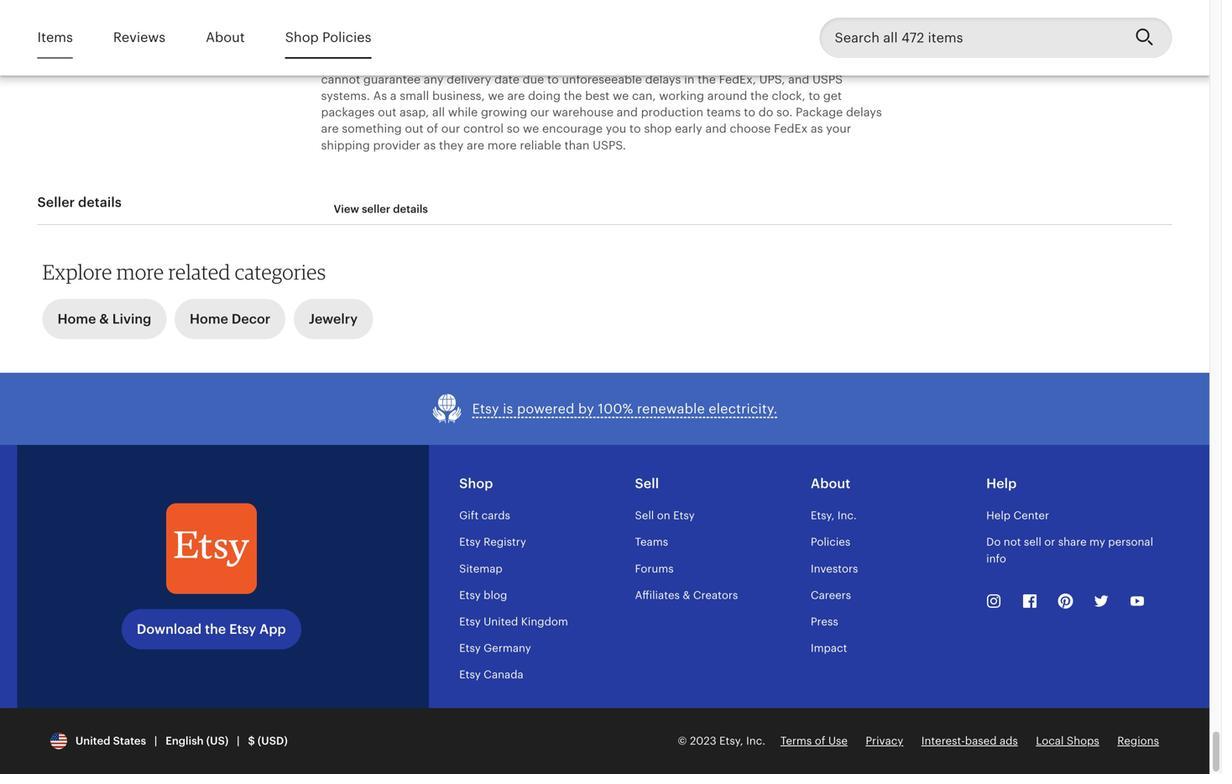 Task type: vqa. For each thing, say whether or not it's contained in the screenshot.
The Terms Of Use
yes



Task type: locate. For each thing, give the bounding box(es) containing it.
once
[[659, 40, 689, 53]]

1 horizontal spatial about
[[811, 476, 851, 491]]

0 horizontal spatial a
[[350, 23, 356, 37]]

etsy left the blog
[[459, 589, 481, 602]]

0 horizontal spatial encourage
[[321, 40, 382, 53]]

time.
[[821, 56, 849, 70]]

1 vertical spatial more
[[116, 260, 164, 284]]

united down the blog
[[484, 615, 518, 628]]

0 vertical spatial sell
[[635, 476, 659, 491]]

help for help center
[[987, 509, 1011, 522]]

they
[[439, 138, 464, 152]]

production
[[641, 106, 704, 119]]

we up growing
[[488, 89, 504, 102]]

sell for sell on etsy
[[635, 509, 654, 522]]

we left can,
[[613, 89, 629, 102]]

get down middle
[[706, 56, 725, 70]]

press
[[811, 615, 839, 628]]

date
[[495, 73, 520, 86]]

1 horizontal spatial shop
[[459, 476, 493, 491]]

the
[[646, 23, 665, 37], [584, 40, 602, 53], [692, 40, 711, 53], [333, 56, 352, 70], [698, 73, 716, 86], [564, 89, 582, 102], [751, 89, 769, 102], [205, 622, 226, 637]]

1 horizontal spatial a
[[390, 89, 397, 102]]

shopping up soon
[[434, 23, 487, 37]]

0 vertical spatial shop
[[285, 30, 319, 45]]

encourage up than
[[542, 122, 603, 135]]

packages down systems.
[[321, 106, 375, 119]]

our down doing
[[531, 106, 549, 119]]

policies link
[[811, 536, 851, 548]]

fedex up december
[[758, 23, 791, 37]]

or
[[1045, 536, 1056, 548]]

usps.
[[593, 138, 626, 152]]

etsy is powered by 100% renewable electricity.
[[472, 401, 778, 416]]

are
[[507, 89, 525, 102], [321, 122, 339, 135], [467, 138, 485, 152]]

items link
[[37, 18, 73, 57]]

do
[[987, 536, 1001, 548]]

shop left with on the left of page
[[285, 30, 319, 45]]

1 horizontal spatial ups,
[[760, 73, 785, 86]]

etsy blog link
[[459, 589, 507, 602]]

1 vertical spatial is
[[503, 401, 514, 416]]

categories
[[235, 260, 326, 284]]

0 vertical spatial help
[[987, 476, 1017, 491]]

1 horizontal spatial united
[[484, 615, 518, 628]]

0 vertical spatial out
[[378, 106, 397, 119]]

help center link
[[987, 509, 1050, 522]]

more down so
[[488, 138, 517, 152]]

and
[[490, 23, 511, 37], [733, 23, 754, 37], [789, 73, 810, 86], [617, 106, 638, 119], [706, 122, 727, 135]]

1 horizontal spatial inc.
[[838, 509, 857, 522]]

home inside button
[[190, 312, 228, 327]]

0 horizontal spatial home
[[58, 312, 96, 327]]

home
[[58, 312, 96, 327], [190, 312, 228, 327]]

etsy, right 2023
[[720, 735, 744, 747]]

home left "decor"
[[190, 312, 228, 327]]

0 horizontal spatial our
[[441, 122, 460, 135]]

the down the usps,
[[692, 40, 711, 53]]

the up 'around'
[[698, 73, 716, 86]]

terms of use link
[[781, 735, 848, 747]]

packages up the holidays.
[[576, 23, 630, 37]]

1 horizontal spatial out
[[405, 122, 424, 135]]

so
[[507, 122, 520, 135]]

explore
[[42, 260, 112, 284]]

0 vertical spatial packages
[[576, 23, 630, 37]]

0 horizontal spatial shop
[[423, 40, 451, 53]]

home for home decor
[[190, 312, 228, 327]]

1 help from the top
[[987, 476, 1017, 491]]

0 horizontal spatial shopping
[[434, 23, 487, 37]]

soon
[[469, 40, 497, 53]]

are up shipping
[[321, 122, 339, 135]]

0 horizontal spatial shop
[[285, 30, 319, 45]]

time
[[432, 56, 457, 70]]

home inside button
[[58, 312, 96, 327]]

0 horizontal spatial more
[[116, 260, 164, 284]]

0 horizontal spatial policies
[[322, 30, 372, 45]]

1 horizontal spatial packages
[[576, 23, 630, 37]]

1 vertical spatial are
[[321, 122, 339, 135]]

and up clock,
[[789, 73, 810, 86]]

0 horizontal spatial your
[[728, 56, 753, 70]]

united right us icon
[[75, 735, 110, 747]]

view seller details link
[[321, 194, 441, 224]]

to down online
[[408, 40, 420, 53]]

gift cards link
[[459, 509, 510, 522]]

etsy blog
[[459, 589, 507, 602]]

you down online
[[385, 40, 405, 53]]

download the etsy app link
[[122, 609, 301, 650]]

1 vertical spatial united
[[75, 735, 110, 747]]

your up fedex,
[[728, 56, 753, 70]]

of left use
[[815, 735, 826, 747]]

any
[[424, 73, 444, 86]]

0 vertical spatial possible
[[515, 40, 562, 53]]

shop policies
[[285, 30, 372, 45]]

shops
[[1067, 735, 1100, 747]]

your down package
[[826, 122, 852, 135]]

0 horizontal spatial &
[[99, 312, 109, 327]]

0 horizontal spatial possible
[[382, 56, 429, 70]]

get
[[706, 56, 725, 70], [824, 89, 842, 102]]

get down usps
[[824, 89, 842, 102]]

is left powered
[[503, 401, 514, 416]]

etsy for etsy germany
[[459, 642, 481, 655]]

online
[[396, 23, 431, 37]]

etsy left canada at the bottom left of page
[[459, 669, 481, 681]]

1 horizontal spatial shop
[[644, 122, 672, 135]]

0 vertical spatial fedex
[[758, 23, 791, 37]]

0 vertical spatial get
[[706, 56, 725, 70]]

ups, down package
[[760, 73, 785, 86]]

etsy up etsy canada
[[459, 642, 481, 655]]

1 vertical spatial &
[[683, 589, 691, 602]]

possible up guarantee
[[382, 56, 429, 70]]

do
[[759, 106, 774, 119]]

you up the usps.
[[606, 122, 627, 135]]

1 horizontal spatial delays
[[846, 106, 882, 119]]

etsy,
[[811, 509, 835, 522], [720, 735, 744, 747]]

etsy inside button
[[472, 401, 499, 416]]

fedex,
[[719, 73, 756, 86]]

etsy for etsy registry
[[459, 536, 481, 548]]

1 vertical spatial shop
[[644, 122, 672, 135]]

etsy for etsy united kingdom
[[459, 615, 481, 628]]

1 horizontal spatial are
[[467, 138, 485, 152]]

etsy united kingdom link
[[459, 615, 568, 628]]

0 vertical spatial more
[[488, 138, 517, 152]]

ups,
[[704, 23, 730, 37], [760, 73, 785, 86]]

&
[[99, 312, 109, 327], [683, 589, 691, 602]]

0 horizontal spatial |
[[154, 735, 157, 747]]

etsy for etsy blog
[[459, 589, 481, 602]]

we up delivery on the left top of page
[[460, 56, 476, 70]]

cannot
[[321, 73, 360, 86]]

1 horizontal spatial encourage
[[542, 122, 603, 135]]

details
[[78, 195, 122, 210], [393, 203, 428, 215]]

sell on etsy link
[[635, 509, 695, 522]]

policies down etsy, inc.
[[811, 536, 851, 548]]

1 horizontal spatial &
[[683, 589, 691, 602]]

help up do
[[987, 509, 1011, 522]]

2 vertical spatial are
[[467, 138, 485, 152]]

1 vertical spatial shop
[[459, 476, 493, 491]]

1 vertical spatial help
[[987, 509, 1011, 522]]

etsy canada
[[459, 669, 524, 681]]

0 horizontal spatial united
[[75, 735, 110, 747]]

& left creators
[[683, 589, 691, 602]]

0 vertical spatial etsy,
[[811, 509, 835, 522]]

my
[[1090, 536, 1106, 548]]

shop up time
[[423, 40, 451, 53]]

0 vertical spatial a
[[350, 23, 356, 37]]

holidays.
[[606, 40, 656, 53]]

renewable
[[637, 401, 705, 416]]

inc. left the terms
[[746, 735, 766, 747]]

1 horizontal spatial is
[[503, 401, 514, 416]]

based
[[965, 735, 997, 747]]

shopping up unforeseeable at the top of page
[[588, 56, 641, 70]]

ups, up middle
[[704, 23, 730, 37]]

sell up on
[[635, 476, 659, 491]]

teams
[[707, 106, 741, 119]]

0 horizontal spatial about
[[206, 30, 245, 45]]

is inside button
[[503, 401, 514, 416]]

something
[[342, 122, 402, 135]]

1 horizontal spatial |
[[237, 735, 240, 747]]

0 horizontal spatial get
[[706, 56, 725, 70]]

1 home from the left
[[58, 312, 96, 327]]

as
[[454, 40, 466, 53], [500, 40, 512, 53], [811, 122, 823, 135], [424, 138, 436, 152]]

sell on etsy
[[635, 509, 695, 522]]

delays down order
[[645, 73, 681, 86]]

forums
[[635, 562, 674, 575]]

we
[[852, 56, 870, 70]]

download the etsy app
[[137, 622, 286, 637]]

order
[[658, 56, 689, 70]]

etsy left powered
[[472, 401, 499, 416]]

1 | from the left
[[154, 735, 157, 747]]

as
[[373, 89, 387, 102]]

help up "help center"
[[987, 476, 1017, 491]]

the up cannot in the top of the page
[[333, 56, 352, 70]]

1 vertical spatial delays
[[846, 106, 882, 119]]

interest-based ads
[[922, 735, 1018, 747]]

fedex down so.
[[774, 122, 808, 135]]

1 horizontal spatial home
[[190, 312, 228, 327]]

inc.
[[838, 509, 857, 522], [746, 735, 766, 747]]

impact link
[[811, 642, 848, 655]]

& left living
[[99, 312, 109, 327]]

etsy for etsy is powered by 100% renewable electricity.
[[472, 401, 499, 416]]

the up warehouse
[[564, 89, 582, 102]]

to right order
[[692, 56, 703, 70]]

early
[[675, 122, 703, 135]]

etsy right on
[[673, 509, 695, 522]]

1 vertical spatial out
[[405, 122, 424, 135]]

hits,
[[832, 40, 856, 53]]

careers link
[[811, 589, 851, 602]]

1 horizontal spatial possible
[[515, 40, 562, 53]]

home & living link
[[42, 294, 167, 339]]

is up cannot in the top of the page
[[321, 56, 330, 70]]

1 vertical spatial ups,
[[760, 73, 785, 86]]

cards
[[482, 509, 510, 522]]

possible down number
[[515, 40, 562, 53]]

0 horizontal spatial etsy,
[[720, 735, 744, 747]]

are down date
[[507, 89, 525, 102]]

& inside button
[[99, 312, 109, 327]]

etsy down etsy blog at the left bottom of page
[[459, 615, 481, 628]]

1 vertical spatial your
[[826, 122, 852, 135]]

our up they
[[441, 122, 460, 135]]

1 sell from the top
[[635, 476, 659, 491]]

0 vertical spatial policies
[[322, 30, 372, 45]]

sell
[[1024, 536, 1042, 548]]

0 vertical spatial you
[[385, 40, 405, 53]]

1 horizontal spatial you
[[606, 122, 627, 135]]

gift cards
[[459, 509, 510, 522]]

inc. up "policies" link
[[838, 509, 857, 522]]

with a rise in online shopping and number of packages in the usps, ups, and fedex systems, we encourage you to shop as soon as possible for the holidays.  once the middle of december hits, that is the very possible time we would recommend shopping in order to get your package in time.  we cannot guarantee any delivery date due to unforeseeable delays in the fedex, ups, and usps systems.  as a small business, we are doing the best we can, working around the clock, to get packages out asap, all while growing our warehouse and production teams to do so.  package delays are something out of our control so we encourage you to shop early and choose fedex as your shipping provider as they are more reliable than usps.
[[321, 23, 882, 152]]

than
[[565, 138, 590, 152]]

related
[[168, 260, 231, 284]]

we up 'hits,'
[[847, 23, 863, 37]]

encourage
[[321, 40, 382, 53], [542, 122, 603, 135]]

0 vertical spatial &
[[99, 312, 109, 327]]

1 vertical spatial policies
[[811, 536, 851, 548]]

0 horizontal spatial out
[[378, 106, 397, 119]]

blog
[[484, 589, 507, 602]]

affiliates & creators
[[635, 589, 738, 602]]

0 horizontal spatial ups,
[[704, 23, 730, 37]]

sell left on
[[635, 509, 654, 522]]

shop up gift
[[459, 476, 493, 491]]

home down explore
[[58, 312, 96, 327]]

shop for shop
[[459, 476, 493, 491]]

delays
[[645, 73, 681, 86], [846, 106, 882, 119]]

0 vertical spatial is
[[321, 56, 330, 70]]

etsy down gift
[[459, 536, 481, 548]]

0 vertical spatial shopping
[[434, 23, 487, 37]]

0 horizontal spatial inc.
[[746, 735, 766, 747]]

0 vertical spatial encourage
[[321, 40, 382, 53]]

as down package
[[811, 122, 823, 135]]

out down asap, on the left top of the page
[[405, 122, 424, 135]]

2 home from the left
[[190, 312, 228, 327]]

| left $
[[237, 735, 240, 747]]

| right states
[[154, 735, 157, 747]]

delays right package
[[846, 106, 882, 119]]

1 horizontal spatial shopping
[[588, 56, 641, 70]]

out down as
[[378, 106, 397, 119]]

1 vertical spatial possible
[[382, 56, 429, 70]]

etsy registry
[[459, 536, 526, 548]]

0 vertical spatial are
[[507, 89, 525, 102]]

0 horizontal spatial delays
[[645, 73, 681, 86]]

a left "rise"
[[350, 23, 356, 37]]

are down 'control'
[[467, 138, 485, 152]]

in up working
[[684, 73, 695, 86]]

a right as
[[390, 89, 397, 102]]

ads
[[1000, 735, 1018, 747]]

1 vertical spatial shopping
[[588, 56, 641, 70]]

policies up 'very' in the left of the page
[[322, 30, 372, 45]]

1 horizontal spatial get
[[824, 89, 842, 102]]

etsy, up "policies" link
[[811, 509, 835, 522]]

0 vertical spatial delays
[[645, 73, 681, 86]]

0 horizontal spatial you
[[385, 40, 405, 53]]

1 horizontal spatial more
[[488, 138, 517, 152]]

more up living
[[116, 260, 164, 284]]

1 horizontal spatial our
[[531, 106, 549, 119]]

1 vertical spatial get
[[824, 89, 842, 102]]

1 vertical spatial packages
[[321, 106, 375, 119]]

shop down production on the right top of page
[[644, 122, 672, 135]]

0 vertical spatial ups,
[[704, 23, 730, 37]]

0 vertical spatial united
[[484, 615, 518, 628]]

local shops link
[[1036, 735, 1100, 747]]

& for affiliates
[[683, 589, 691, 602]]

encourage up 'very' in the left of the page
[[321, 40, 382, 53]]

that
[[859, 40, 881, 53]]

0 horizontal spatial is
[[321, 56, 330, 70]]

2 sell from the top
[[635, 509, 654, 522]]

2 help from the top
[[987, 509, 1011, 522]]

Search all 472 items text field
[[820, 18, 1122, 58]]



Task type: describe. For each thing, give the bounding box(es) containing it.
1 vertical spatial etsy,
[[720, 735, 744, 747]]

items
[[37, 30, 73, 45]]

so.
[[777, 106, 793, 119]]

as up would
[[500, 40, 512, 53]]

seller
[[37, 195, 75, 210]]

to up package
[[809, 89, 820, 102]]

shipping
[[321, 138, 370, 152]]

sitemap
[[459, 562, 503, 575]]

states
[[113, 735, 146, 747]]

in up the holidays.
[[633, 23, 643, 37]]

share
[[1059, 536, 1087, 548]]

in right "rise"
[[383, 23, 393, 37]]

of up 'for'
[[562, 23, 573, 37]]

home & living button
[[42, 299, 167, 339]]

registry
[[484, 536, 526, 548]]

sell for sell
[[635, 476, 659, 491]]

1 vertical spatial a
[[390, 89, 397, 102]]

do not sell or share my personal info link
[[987, 536, 1154, 565]]

home decor link
[[175, 294, 286, 339]]

as left they
[[424, 138, 436, 152]]

1 vertical spatial inc.
[[746, 735, 766, 747]]

on
[[657, 509, 671, 522]]

and up middle
[[733, 23, 754, 37]]

etsy for etsy canada
[[459, 669, 481, 681]]

etsy germany
[[459, 642, 531, 655]]

control
[[463, 122, 504, 135]]

can,
[[632, 89, 656, 102]]

package
[[756, 56, 804, 70]]

shop for shop policies
[[285, 30, 319, 45]]

0 vertical spatial shop
[[423, 40, 451, 53]]

and down can,
[[617, 106, 638, 119]]

1 vertical spatial you
[[606, 122, 627, 135]]

the right 'for'
[[584, 40, 602, 53]]

for
[[565, 40, 581, 53]]

impact
[[811, 642, 848, 655]]

all
[[432, 106, 445, 119]]

press link
[[811, 615, 839, 628]]

0 vertical spatial our
[[531, 106, 549, 119]]

and down teams
[[706, 122, 727, 135]]

canada
[[484, 669, 524, 681]]

in down december
[[807, 56, 818, 70]]

investors
[[811, 562, 858, 575]]

teams link
[[635, 536, 668, 548]]

number
[[515, 23, 559, 37]]

provider
[[373, 138, 421, 152]]

warehouse
[[553, 106, 614, 119]]

etsy germany link
[[459, 642, 531, 655]]

and up soon
[[490, 23, 511, 37]]

unforeseeable
[[562, 73, 642, 86]]

the right download
[[205, 622, 226, 637]]

interest-based ads link
[[922, 735, 1018, 747]]

asap,
[[400, 106, 429, 119]]

privacy link
[[866, 735, 904, 747]]

do not sell or share my personal info
[[987, 536, 1154, 565]]

0 vertical spatial your
[[728, 56, 753, 70]]

middle
[[714, 40, 753, 53]]

jewelry link
[[294, 294, 373, 339]]

(us)
[[206, 735, 229, 747]]

clock,
[[772, 89, 806, 102]]

jewelry button
[[294, 299, 373, 339]]

0 vertical spatial inc.
[[838, 509, 857, 522]]

0 vertical spatial about
[[206, 30, 245, 45]]

1 horizontal spatial policies
[[811, 536, 851, 548]]

1 horizontal spatial your
[[826, 122, 852, 135]]

etsy, inc.
[[811, 509, 857, 522]]

doing
[[528, 89, 561, 102]]

2023
[[690, 735, 717, 747]]

personal
[[1109, 536, 1154, 548]]

explore more related categories
[[42, 260, 326, 284]]

we right so
[[523, 122, 539, 135]]

$
[[248, 735, 255, 747]]

the up the once on the right top of page
[[646, 23, 665, 37]]

choose
[[730, 122, 771, 135]]

jewelry
[[309, 312, 358, 327]]

of up package
[[756, 40, 767, 53]]

home decor
[[190, 312, 271, 327]]

gift
[[459, 509, 479, 522]]

2 horizontal spatial are
[[507, 89, 525, 102]]

not
[[1004, 536, 1021, 548]]

local shops
[[1036, 735, 1100, 747]]

decor
[[232, 312, 271, 327]]

business,
[[432, 89, 485, 102]]

systems.
[[321, 89, 370, 102]]

the up "do"
[[751, 89, 769, 102]]

systems,
[[794, 23, 843, 37]]

us image
[[50, 732, 67, 749]]

sitemap link
[[459, 562, 503, 575]]

1 vertical spatial about
[[811, 476, 851, 491]]

to left "do"
[[744, 106, 756, 119]]

100%
[[598, 401, 634, 416]]

with
[[321, 23, 347, 37]]

recommend
[[517, 56, 585, 70]]

2 | from the left
[[237, 735, 240, 747]]

is inside with a rise in online shopping and number of packages in the usps, ups, and fedex systems, we encourage you to shop as soon as possible for the holidays.  once the middle of december hits, that is the very possible time we would recommend shopping in order to get your package in time.  we cannot guarantee any delivery date due to unforeseeable delays in the fedex, ups, and usps systems.  as a small business, we are doing the best we can, working around the clock, to get packages out asap, all while growing our warehouse and production teams to do so.  package delays are something out of our control so we encourage you to shop early and choose fedex as your shipping provider as they are more reliable than usps.
[[321, 56, 330, 70]]

0 horizontal spatial are
[[321, 122, 339, 135]]

privacy
[[866, 735, 904, 747]]

united states   |   english (us)   |   $ (usd)
[[70, 735, 288, 747]]

©
[[678, 735, 687, 747]]

help for help
[[987, 476, 1017, 491]]

careers
[[811, 589, 851, 602]]

home & living
[[58, 312, 151, 327]]

1 horizontal spatial etsy,
[[811, 509, 835, 522]]

to down can,
[[630, 122, 641, 135]]

guarantee
[[364, 73, 421, 86]]

1 horizontal spatial details
[[393, 203, 428, 215]]

would
[[479, 56, 514, 70]]

in left order
[[645, 56, 655, 70]]

& for home
[[99, 312, 109, 327]]

affiliates & creators link
[[635, 589, 738, 602]]

december
[[771, 40, 829, 53]]

(usd)
[[258, 735, 288, 747]]

kingdom
[[521, 615, 568, 628]]

etsy left app
[[229, 622, 256, 637]]

1 vertical spatial fedex
[[774, 122, 808, 135]]

to down recommend
[[547, 73, 559, 86]]

0 horizontal spatial details
[[78, 195, 122, 210]]

home for home & living
[[58, 312, 96, 327]]

package
[[796, 106, 843, 119]]

etsy canada link
[[459, 669, 524, 681]]

as up time
[[454, 40, 466, 53]]

affiliates
[[635, 589, 680, 602]]

more inside with a rise in online shopping and number of packages in the usps, ups, and fedex systems, we encourage you to shop as soon as possible for the holidays.  once the middle of december hits, that is the very possible time we would recommend shopping in order to get your package in time.  we cannot guarantee any delivery date due to unforeseeable delays in the fedex, ups, and usps systems.  as a small business, we are doing the best we can, working around the clock, to get packages out asap, all while growing our warehouse and production teams to do so.  package delays are something out of our control so we encourage you to shop early and choose fedex as your shipping provider as they are more reliable than usps.
[[488, 138, 517, 152]]

investors link
[[811, 562, 858, 575]]

due
[[523, 73, 544, 86]]

1 vertical spatial our
[[441, 122, 460, 135]]

1 vertical spatial encourage
[[542, 122, 603, 135]]

of down all
[[427, 122, 438, 135]]

by
[[578, 401, 594, 416]]

info
[[987, 552, 1007, 565]]



